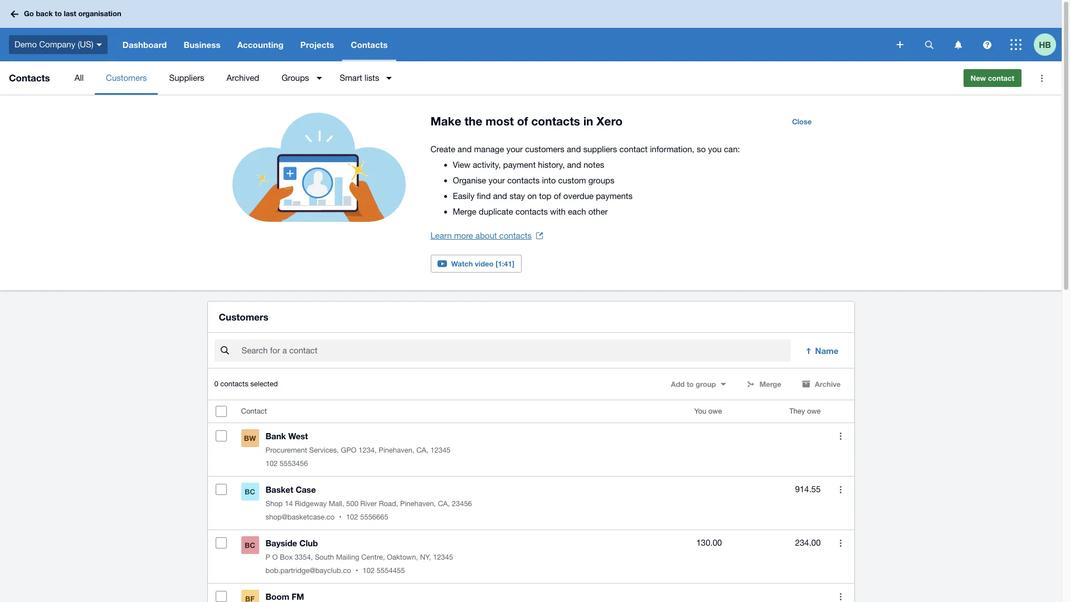Task type: describe. For each thing, give the bounding box(es) containing it.
west
[[288, 431, 308, 441]]

they owe
[[790, 407, 821, 415]]

merge button
[[740, 375, 788, 393]]

so
[[697, 144, 706, 154]]

(us)
[[78, 39, 93, 49]]

contacts down the on
[[516, 207, 548, 216]]

find
[[477, 191, 491, 201]]

stay
[[510, 191, 525, 201]]

they
[[790, 407, 805, 415]]

view
[[453, 160, 471, 169]]

banner containing hb
[[0, 0, 1062, 61]]

5554455
[[377, 566, 405, 575]]

more
[[454, 231, 473, 240]]

0 contacts selected
[[214, 380, 278, 388]]

• for bayside club
[[356, 566, 358, 575]]

case
[[296, 485, 316, 495]]

you
[[708, 144, 722, 154]]

organise your contacts into custom groups
[[453, 176, 615, 185]]

projects button
[[292, 28, 343, 61]]

0
[[214, 380, 218, 388]]

smart
[[340, 73, 362, 83]]

contacts down merge duplicate contacts with each other
[[499, 231, 532, 240]]

914.55 link
[[795, 483, 821, 496]]

23456
[[452, 500, 472, 508]]

ca, inside bank west procurement services, gpo 1234, pinehaven, ca, 12345 102 5553456
[[417, 446, 428, 454]]

archive
[[815, 380, 841, 389]]

1 vertical spatial customers
[[219, 311, 268, 323]]

add to group
[[671, 380, 716, 389]]

ca, inside basket case shop 14 ridgeway mall, 500 river road, pinehaven, ca, 23456 shop@basketcase.co • 102 5556665
[[438, 500, 450, 508]]

more row options button for case
[[830, 478, 852, 501]]

projects
[[300, 40, 334, 50]]

• for basket case
[[339, 513, 342, 521]]

o
[[272, 553, 278, 561]]

all
[[75, 73, 84, 83]]

3354,
[[295, 553, 313, 561]]

name button
[[797, 340, 848, 362]]

demo company (us) button
[[0, 28, 114, 61]]

[1:41]
[[496, 259, 515, 268]]

watch video [1:41] button
[[431, 255, 522, 273]]

new
[[971, 74, 986, 83]]

organise
[[453, 176, 486, 185]]

shop@basketcase.co
[[266, 513, 335, 521]]

payment
[[503, 160, 536, 169]]

actions menu image
[[1031, 67, 1053, 89]]

organisation
[[78, 9, 121, 18]]

contacts inside "popup button"
[[351, 40, 388, 50]]

0 vertical spatial of
[[517, 114, 528, 128]]

102 inside bank west procurement services, gpo 1234, pinehaven, ca, 12345 102 5553456
[[266, 459, 278, 468]]

shop
[[266, 500, 283, 508]]

watch
[[451, 259, 473, 268]]

last
[[64, 9, 76, 18]]

easily
[[453, 191, 475, 201]]

top
[[539, 191, 552, 201]]

most
[[486, 114, 514, 128]]

you
[[694, 407, 707, 415]]

river
[[360, 500, 377, 508]]

owe for they owe
[[807, 407, 821, 415]]

more row options button for west
[[830, 425, 852, 447]]

learn more about contacts link
[[431, 228, 543, 244]]

learn
[[431, 231, 452, 240]]

suppliers button
[[158, 61, 215, 95]]

suppliers
[[169, 73, 204, 83]]

3 more row options image from the top
[[840, 593, 842, 600]]

bc for basket case
[[245, 487, 255, 496]]

information,
[[650, 144, 695, 154]]

name
[[815, 346, 839, 356]]

groups button
[[270, 61, 329, 95]]

mailing
[[336, 553, 359, 561]]

with
[[550, 207, 566, 216]]

accounting
[[237, 40, 284, 50]]

contacts down the payment
[[507, 176, 540, 185]]

archive button
[[795, 375, 848, 393]]

mall,
[[329, 500, 344, 508]]

group
[[696, 380, 716, 389]]

new contact button
[[964, 69, 1022, 87]]

manage
[[474, 144, 504, 154]]

lists
[[365, 73, 379, 83]]

accounting button
[[229, 28, 292, 61]]

14
[[285, 500, 293, 508]]

fm
[[292, 592, 304, 602]]

contact inside button
[[988, 74, 1015, 83]]

history,
[[538, 160, 565, 169]]

bayside
[[266, 538, 297, 548]]

xero
[[597, 114, 623, 128]]

hb button
[[1034, 28, 1062, 61]]

bw
[[244, 434, 256, 443]]

menu containing all
[[63, 61, 955, 95]]

gpo
[[341, 446, 357, 454]]

navigation inside banner
[[114, 28, 889, 61]]

box
[[280, 553, 293, 561]]

on
[[527, 191, 537, 201]]

bc for bayside club
[[245, 541, 255, 550]]

create
[[431, 144, 455, 154]]

contact list table element
[[208, 400, 854, 602]]

and up custom
[[567, 160, 581, 169]]

video
[[475, 259, 494, 268]]

ridgeway
[[295, 500, 327, 508]]

in
[[583, 114, 593, 128]]

5553456
[[280, 459, 308, 468]]

close
[[792, 117, 812, 126]]

close button
[[786, 113, 819, 130]]



Task type: vqa. For each thing, say whether or not it's contained in the screenshot.
tenth 0.00 from the bottom of the page
no



Task type: locate. For each thing, give the bounding box(es) containing it.
contacts up lists
[[351, 40, 388, 50]]

1 more row options button from the top
[[830, 425, 852, 447]]

create and manage your customers and suppliers contact information, so you can:
[[431, 144, 740, 154]]

merge for merge duplicate contacts with each other
[[453, 207, 477, 216]]

0 horizontal spatial contacts
[[9, 72, 50, 84]]

5556665
[[360, 513, 388, 521]]

view activity, payment history, and notes
[[453, 160, 604, 169]]

• down mailing
[[356, 566, 358, 575]]

selected
[[250, 380, 278, 388]]

1 horizontal spatial ca,
[[438, 500, 450, 508]]

bob.partridge@bayclub.co
[[266, 566, 351, 575]]

1 horizontal spatial customers
[[219, 311, 268, 323]]

add to group button
[[664, 375, 733, 393]]

0 horizontal spatial customers
[[106, 73, 147, 83]]

contacts down demo
[[9, 72, 50, 84]]

1 vertical spatial contact
[[620, 144, 648, 154]]

0 horizontal spatial of
[[517, 114, 528, 128]]

102 for basket case
[[346, 513, 358, 521]]

1 horizontal spatial 102
[[346, 513, 358, 521]]

12345
[[430, 446, 451, 454], [433, 553, 453, 561]]

p
[[266, 553, 270, 561]]

1 vertical spatial your
[[489, 176, 505, 185]]

bank
[[266, 431, 286, 441]]

boom fm link
[[241, 590, 654, 602]]

svg image
[[11, 10, 18, 18]]

12345 inside bank west procurement services, gpo 1234, pinehaven, ca, 12345 102 5553456
[[430, 446, 451, 454]]

1 vertical spatial pinehaven,
[[400, 500, 436, 508]]

• inside basket case shop 14 ridgeway mall, 500 river road, pinehaven, ca, 23456 shop@basketcase.co • 102 5556665
[[339, 513, 342, 521]]

banner
[[0, 0, 1062, 61]]

navigation containing dashboard
[[114, 28, 889, 61]]

contact right the new
[[988, 74, 1015, 83]]

to inside banner
[[55, 9, 62, 18]]

1 horizontal spatial •
[[356, 566, 358, 575]]

go back to last organisation link
[[7, 4, 128, 24]]

dashboard
[[122, 40, 167, 50]]

can:
[[724, 144, 740, 154]]

1 vertical spatial of
[[554, 191, 561, 201]]

1 more row options image from the top
[[840, 432, 842, 440]]

2 more row options image from the top
[[840, 539, 842, 547]]

0 horizontal spatial to
[[55, 9, 62, 18]]

1 vertical spatial 102
[[346, 513, 358, 521]]

1 vertical spatial •
[[356, 566, 358, 575]]

0 vertical spatial pinehaven,
[[379, 446, 414, 454]]

0 horizontal spatial •
[[339, 513, 342, 521]]

navigation
[[114, 28, 889, 61]]

Search for a contact field
[[241, 340, 791, 361]]

1 horizontal spatial merge
[[760, 380, 782, 389]]

contacts
[[351, 40, 388, 50], [9, 72, 50, 84]]

0 vertical spatial contact
[[988, 74, 1015, 83]]

1 horizontal spatial your
[[507, 144, 523, 154]]

customers
[[525, 144, 565, 154]]

• down mall,
[[339, 513, 342, 521]]

svg image inside demo company (us) "popup button"
[[96, 43, 102, 46]]

contact
[[241, 407, 267, 415]]

to left last
[[55, 9, 62, 18]]

of right the most
[[517, 114, 528, 128]]

custom
[[558, 176, 586, 185]]

archived button
[[215, 61, 270, 95]]

svg image
[[1011, 39, 1022, 50], [925, 40, 933, 49], [955, 40, 962, 49], [983, 40, 991, 49], [897, 41, 904, 48], [96, 43, 102, 46]]

ca, right 1234,
[[417, 446, 428, 454]]

0 vertical spatial contacts
[[351, 40, 388, 50]]

more row options button
[[830, 425, 852, 447], [830, 478, 852, 501], [830, 532, 852, 554], [830, 585, 852, 602]]

0 vertical spatial 102
[[266, 459, 278, 468]]

102 down centre,
[[363, 566, 375, 575]]

basket
[[266, 485, 293, 495]]

0 horizontal spatial contact
[[620, 144, 648, 154]]

contacts up "customers"
[[531, 114, 580, 128]]

into
[[542, 176, 556, 185]]

0 horizontal spatial 102
[[266, 459, 278, 468]]

of right top
[[554, 191, 561, 201]]

to inside popup button
[[687, 380, 694, 389]]

1 bc from the top
[[245, 487, 255, 496]]

bc left bayside
[[245, 541, 255, 550]]

services,
[[309, 446, 339, 454]]

1 horizontal spatial to
[[687, 380, 694, 389]]

you owe
[[694, 407, 722, 415]]

your down activity,
[[489, 176, 505, 185]]

contacts right '0' on the bottom left of the page
[[220, 380, 248, 388]]

make the most of contacts in xero
[[431, 114, 623, 128]]

1 vertical spatial ca,
[[438, 500, 450, 508]]

1 vertical spatial to
[[687, 380, 694, 389]]

pinehaven, inside basket case shop 14 ridgeway mall, 500 river road, pinehaven, ca, 23456 shop@basketcase.co • 102 5556665
[[400, 500, 436, 508]]

more row options image
[[840, 432, 842, 440], [840, 539, 842, 547], [840, 593, 842, 600]]

pinehaven, inside bank west procurement services, gpo 1234, pinehaven, ca, 12345 102 5553456
[[379, 446, 414, 454]]

owe for you owe
[[709, 407, 722, 415]]

102 inside bayside club p o box 3354, south mailing centre, oaktown, ny, 12345 bob.partridge@bayclub.co • 102 5554455
[[363, 566, 375, 575]]

1 vertical spatial bc
[[245, 541, 255, 550]]

•
[[339, 513, 342, 521], [356, 566, 358, 575]]

merge duplicate contacts with each other
[[453, 207, 608, 216]]

2 vertical spatial 102
[[363, 566, 375, 575]]

0 horizontal spatial merge
[[453, 207, 477, 216]]

pinehaven,
[[379, 446, 414, 454], [400, 500, 436, 508]]

owe
[[709, 407, 722, 415], [807, 407, 821, 415]]

pinehaven, right 1234,
[[379, 446, 414, 454]]

0 vertical spatial 12345
[[430, 446, 451, 454]]

merge down easily
[[453, 207, 477, 216]]

0 vertical spatial your
[[507, 144, 523, 154]]

130.00
[[697, 538, 722, 548]]

102 down 500
[[346, 513, 358, 521]]

1 owe from the left
[[709, 407, 722, 415]]

and left "suppliers"
[[567, 144, 581, 154]]

1 horizontal spatial of
[[554, 191, 561, 201]]

more row options button for club
[[830, 532, 852, 554]]

of
[[517, 114, 528, 128], [554, 191, 561, 201]]

owe right you on the bottom of the page
[[709, 407, 722, 415]]

all button
[[63, 61, 95, 95]]

demo
[[14, 39, 37, 49]]

bank west procurement services, gpo 1234, pinehaven, ca, 12345 102 5553456
[[266, 431, 451, 468]]

basket case shop 14 ridgeway mall, 500 river road, pinehaven, ca, 23456 shop@basketcase.co • 102 5556665
[[266, 485, 472, 521]]

0 vertical spatial merge
[[453, 207, 477, 216]]

more row options image for club
[[840, 539, 842, 547]]

0 vertical spatial to
[[55, 9, 62, 18]]

2 bc from the top
[[245, 541, 255, 550]]

102 down procurement
[[266, 459, 278, 468]]

234.00
[[795, 538, 821, 548]]

ca, left 23456
[[438, 500, 450, 508]]

2 owe from the left
[[807, 407, 821, 415]]

merge left archive button
[[760, 380, 782, 389]]

smart lists button
[[329, 61, 399, 95]]

234.00 link
[[795, 536, 821, 550]]

12345 inside bayside club p o box 3354, south mailing centre, oaktown, ny, 12345 bob.partridge@bayclub.co • 102 5554455
[[433, 553, 453, 561]]

1 vertical spatial merge
[[760, 380, 782, 389]]

1 horizontal spatial contact
[[988, 74, 1015, 83]]

activity,
[[473, 160, 501, 169]]

contacts
[[531, 114, 580, 128], [507, 176, 540, 185], [516, 207, 548, 216], [499, 231, 532, 240], [220, 380, 248, 388]]

0 vertical spatial •
[[339, 513, 342, 521]]

to
[[55, 9, 62, 18], [687, 380, 694, 389]]

more row options image for west
[[840, 432, 842, 440]]

and up view
[[458, 144, 472, 154]]

102
[[266, 459, 278, 468], [346, 513, 358, 521], [363, 566, 375, 575]]

0 vertical spatial customers
[[106, 73, 147, 83]]

2 more row options button from the top
[[830, 478, 852, 501]]

2 horizontal spatial 102
[[363, 566, 375, 575]]

smart lists
[[340, 73, 379, 83]]

2 vertical spatial more row options image
[[840, 593, 842, 600]]

make
[[431, 114, 461, 128]]

1 vertical spatial contacts
[[9, 72, 50, 84]]

boom fm
[[266, 592, 304, 602]]

easily find and stay on top of overdue payments
[[453, 191, 633, 201]]

0 vertical spatial ca,
[[417, 446, 428, 454]]

customers inside 'button'
[[106, 73, 147, 83]]

merge for merge
[[760, 380, 782, 389]]

ca,
[[417, 446, 428, 454], [438, 500, 450, 508]]

boom
[[266, 592, 289, 602]]

contact right "suppliers"
[[620, 144, 648, 154]]

4 more row options button from the top
[[830, 585, 852, 602]]

1 vertical spatial 12345
[[433, 553, 453, 561]]

3 more row options button from the top
[[830, 532, 852, 554]]

102 for bayside club
[[363, 566, 375, 575]]

road,
[[379, 500, 398, 508]]

to right add
[[687, 380, 694, 389]]

more row options image
[[840, 486, 842, 493]]

1 horizontal spatial owe
[[807, 407, 821, 415]]

102 inside basket case shop 14 ridgeway mall, 500 river road, pinehaven, ca, 23456 shop@basketcase.co • 102 5556665
[[346, 513, 358, 521]]

pinehaven, right road,
[[400, 500, 436, 508]]

each
[[568, 207, 586, 216]]

1 vertical spatial more row options image
[[840, 539, 842, 547]]

your
[[507, 144, 523, 154], [489, 176, 505, 185]]

0 horizontal spatial ca,
[[417, 446, 428, 454]]

about
[[476, 231, 497, 240]]

oaktown,
[[387, 553, 418, 561]]

1 horizontal spatial contacts
[[351, 40, 388, 50]]

500
[[346, 500, 358, 508]]

business
[[184, 40, 221, 50]]

bc left basket
[[245, 487, 255, 496]]

archived
[[227, 73, 259, 83]]

• inside bayside club p o box 3354, south mailing centre, oaktown, ny, 12345 bob.partridge@bayclub.co • 102 5554455
[[356, 566, 358, 575]]

menu
[[63, 61, 955, 95]]

0 horizontal spatial your
[[489, 176, 505, 185]]

your up the payment
[[507, 144, 523, 154]]

owe right they
[[807, 407, 821, 415]]

0 vertical spatial more row options image
[[840, 432, 842, 440]]

go back to last organisation
[[24, 9, 121, 18]]

0 horizontal spatial owe
[[709, 407, 722, 415]]

0 vertical spatial bc
[[245, 487, 255, 496]]

and up duplicate
[[493, 191, 507, 201]]

130.00 link
[[697, 536, 722, 550]]

company
[[39, 39, 75, 49]]

groups
[[282, 73, 309, 83]]

merge inside button
[[760, 380, 782, 389]]

1234,
[[359, 446, 377, 454]]

payments
[[596, 191, 633, 201]]



